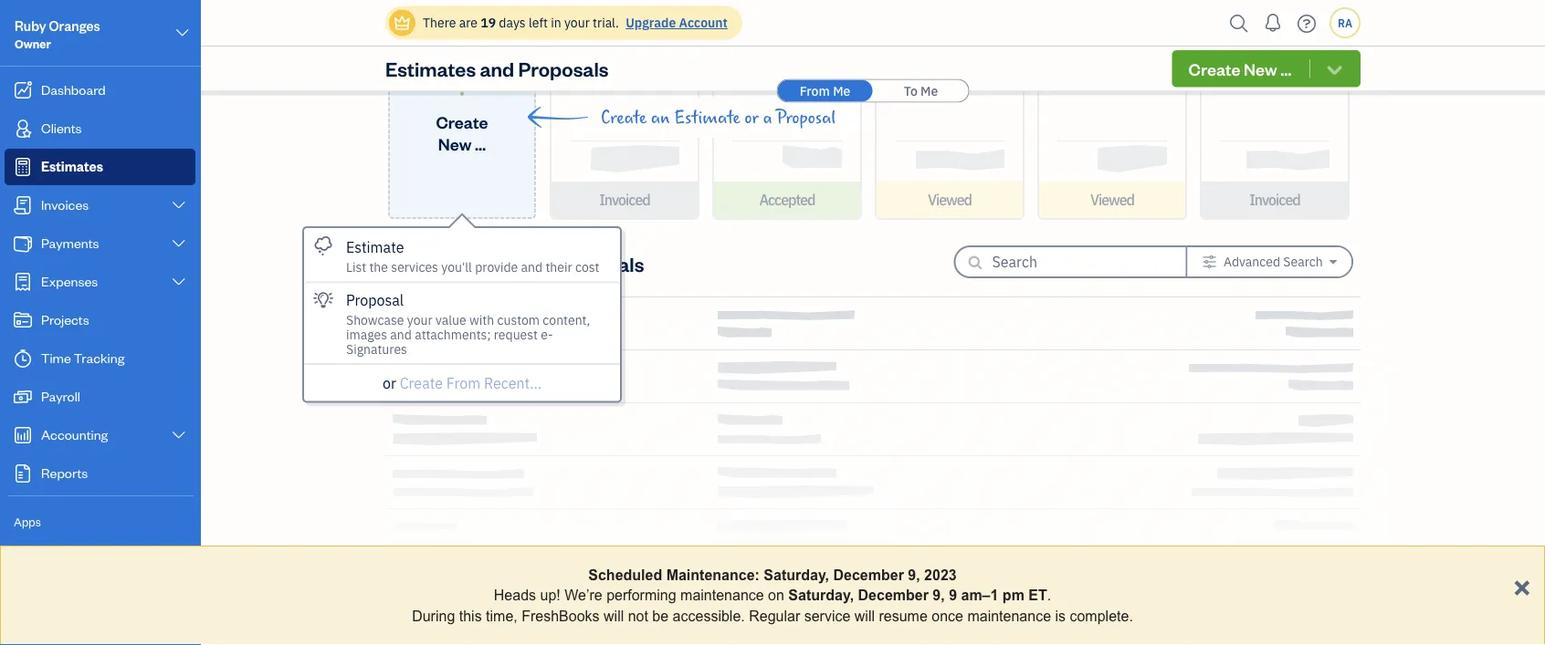 Task type: vqa. For each thing, say whether or not it's contained in the screenshot.
the MW dropdown button
no



Task type: locate. For each thing, give the bounding box(es) containing it.
1 chevron large down image from the top
[[170, 237, 187, 251]]

your
[[564, 14, 590, 31], [407, 311, 433, 328]]

from me
[[800, 82, 850, 99]]

me
[[833, 82, 850, 99], [921, 82, 938, 99]]

1 horizontal spatial your
[[564, 14, 590, 31]]

proposals down the in
[[518, 55, 609, 82]]

or down signatures
[[383, 373, 396, 393]]

0 vertical spatial or
[[745, 108, 759, 128]]

new down plus image
[[438, 133, 472, 155]]

not
[[628, 608, 648, 624]]

or left a
[[745, 108, 759, 128]]

resume
[[879, 608, 928, 624]]

proposal
[[776, 108, 836, 128], [346, 290, 404, 310]]

invoice image
[[12, 196, 34, 215]]

0 horizontal spatial or
[[383, 373, 396, 393]]

0 horizontal spatial proposal
[[346, 290, 404, 310]]

am–1
[[961, 588, 998, 604]]

19
[[481, 14, 496, 31]]

and
[[480, 55, 514, 82], [515, 251, 550, 277], [521, 258, 543, 275], [390, 326, 412, 343]]

value
[[436, 311, 466, 328]]

0 vertical spatial estimates
[[385, 55, 476, 82]]

estimates for estimates and proposals
[[385, 55, 476, 82]]

ruby oranges owner
[[15, 17, 100, 51]]

will right service
[[855, 608, 875, 624]]

expenses link
[[5, 264, 195, 300]]

1 horizontal spatial me
[[921, 82, 938, 99]]

0 vertical spatial chevron large down image
[[170, 237, 187, 251]]

create down plus image
[[436, 111, 488, 133]]

estimate right an
[[674, 108, 740, 128]]

chevron large down image for expenses
[[170, 275, 187, 289]]

and right plus image
[[480, 55, 514, 82]]

create new … down plus image
[[436, 111, 488, 155]]

0 horizontal spatial your
[[407, 311, 433, 328]]

0 horizontal spatial me
[[833, 82, 850, 99]]

9, left 2023
[[908, 567, 920, 584]]

new down notifications icon
[[1244, 58, 1277, 79]]

0 horizontal spatial viewed
[[928, 190, 972, 210]]

your left value
[[407, 311, 433, 328]]

2 vertical spatial chevron large down image
[[170, 275, 187, 289]]

invoiced up advanced search
[[1249, 190, 1300, 210]]

… down notifications icon
[[1281, 58, 1292, 79]]

proposals up content,
[[554, 251, 644, 277]]

1 vertical spatial chevron large down image
[[170, 198, 187, 213]]

dashboard link
[[5, 72, 195, 109]]

time,
[[486, 608, 518, 624]]

1 vertical spatial proposals
[[554, 251, 644, 277]]

and inside estimate list the services you'll provide and their cost
[[521, 258, 543, 275]]

1 horizontal spatial maintenance
[[967, 608, 1051, 624]]

settings image
[[1202, 255, 1217, 269]]

will left not
[[604, 608, 624, 624]]

december
[[833, 567, 904, 584], [858, 588, 929, 604]]

projects
[[41, 311, 89, 328]]

0 vertical spatial new
[[1244, 58, 1277, 79]]

0 vertical spatial estimate
[[674, 108, 740, 128]]

create new … button
[[388, 14, 536, 219], [1172, 50, 1361, 87]]

estimate up the
[[346, 237, 404, 257]]

chevron large down image for invoices
[[170, 198, 187, 213]]

1 horizontal spatial proposal
[[776, 108, 836, 128]]

2 me from the left
[[921, 82, 938, 99]]

you'll
[[441, 258, 472, 275]]

…
[[1281, 58, 1292, 79], [475, 133, 486, 155]]

1 horizontal spatial 9,
[[933, 588, 945, 604]]

0 horizontal spatial create
[[436, 111, 488, 133]]

create new …
[[1189, 58, 1292, 79], [436, 111, 488, 155]]

1 horizontal spatial estimate
[[674, 108, 740, 128]]

chevron large down image for accounting
[[170, 428, 187, 443]]

saturday, up 'on'
[[764, 567, 829, 584]]

main element
[[0, 0, 247, 646]]

create left an
[[601, 108, 647, 128]]

create new … down 'search' icon
[[1189, 58, 1292, 79]]

0 horizontal spatial …
[[475, 133, 486, 155]]

0 vertical spatial your
[[564, 14, 590, 31]]

Search text field
[[992, 247, 1157, 277]]

time
[[41, 349, 71, 367]]

1 vertical spatial proposal
[[346, 290, 404, 310]]

payroll
[[41, 388, 80, 405]]

dashboard image
[[12, 81, 34, 100]]

left
[[529, 14, 548, 31]]

chevron large down image down payroll link
[[170, 428, 187, 443]]

0 horizontal spatial new
[[438, 133, 472, 155]]

caretdown image
[[1330, 255, 1337, 269]]

0 horizontal spatial estimate
[[346, 237, 404, 257]]

1 vertical spatial create new …
[[436, 111, 488, 155]]

ra button
[[1330, 7, 1361, 38]]

… down estimates and proposals
[[475, 133, 486, 155]]

and left cost
[[515, 251, 550, 277]]

search image
[[1225, 10, 1254, 37]]

me right to
[[921, 82, 938, 99]]

is
[[1055, 608, 1066, 624]]

chevron large down image up the "expenses" link
[[170, 237, 187, 251]]

0 vertical spatial …
[[1281, 58, 1292, 79]]

proposal showcase your value with custom content, images and attachments; request e- signatures
[[346, 290, 590, 358]]

1 horizontal spatial or
[[745, 108, 759, 128]]

and left their
[[521, 258, 543, 275]]

reports link
[[5, 456, 195, 492]]

expenses
[[41, 273, 98, 290]]

payments link
[[5, 226, 195, 262]]

advanced search
[[1224, 253, 1323, 270]]

1 vertical spatial estimates
[[41, 158, 103, 175]]

1 horizontal spatial …
[[1281, 58, 1292, 79]]

content,
[[543, 311, 590, 328]]

0 horizontal spatial create new …
[[436, 111, 488, 155]]

saturday, up service
[[788, 588, 854, 604]]

invoiced up cost
[[599, 190, 650, 210]]

estimates inside main element
[[41, 158, 103, 175]]

plus image
[[452, 78, 473, 97]]

pm
[[1003, 588, 1024, 604]]

1 vertical spatial chevron large down image
[[170, 428, 187, 443]]

1 vertical spatial estimate
[[346, 237, 404, 257]]

or
[[745, 108, 759, 128], [383, 373, 396, 393]]

your right the in
[[564, 14, 590, 31]]

and right images on the bottom left of the page
[[390, 326, 412, 343]]

accepted
[[759, 190, 815, 210]]

× button
[[1513, 569, 1530, 603]]

create
[[1189, 58, 1241, 79], [601, 108, 647, 128], [436, 111, 488, 133]]

1 will from the left
[[604, 608, 624, 624]]

custom
[[497, 311, 540, 328]]

1 vertical spatial your
[[407, 311, 433, 328]]

viewed
[[928, 190, 972, 210], [1090, 190, 1134, 210]]

estimate list the services you'll provide and their cost
[[346, 237, 599, 275]]

from me link
[[778, 80, 873, 102]]

time tracking link
[[5, 341, 195, 377]]

0 vertical spatial 9,
[[908, 567, 920, 584]]

create down 'search' icon
[[1189, 58, 1241, 79]]

chevrondown image
[[1324, 59, 1345, 78]]

chevron large down image
[[170, 237, 187, 251], [170, 428, 187, 443]]

1 vertical spatial …
[[475, 133, 486, 155]]

chevron large down image inside the "expenses" link
[[170, 275, 187, 289]]

1 vertical spatial new
[[438, 133, 472, 155]]

chevron large down image inside accounting link
[[170, 428, 187, 443]]

e-
[[541, 326, 553, 343]]

proposal up showcase
[[346, 290, 404, 310]]

1 horizontal spatial create new …
[[1189, 58, 1292, 79]]

during
[[412, 608, 455, 624]]

1 horizontal spatial viewed
[[1090, 190, 1134, 210]]

signatures
[[346, 341, 407, 358]]

proposal down from
[[776, 108, 836, 128]]

0 horizontal spatial invoiced
[[599, 190, 650, 210]]

1 horizontal spatial will
[[855, 608, 875, 624]]

all
[[393, 251, 417, 277]]

invoiced
[[599, 190, 650, 210], [1249, 190, 1300, 210]]

maintenance down "maintenance:"
[[680, 588, 764, 604]]

a
[[763, 108, 772, 128]]

0 horizontal spatial maintenance
[[680, 588, 764, 604]]

9, left "9"
[[933, 588, 945, 604]]

proposals
[[518, 55, 609, 82], [554, 251, 644, 277]]

chevron large down image inside payments link
[[170, 237, 187, 251]]

maintenance
[[680, 588, 764, 604], [967, 608, 1051, 624]]

me right from
[[833, 82, 850, 99]]

estimate image
[[12, 158, 34, 176]]

0 vertical spatial december
[[833, 567, 904, 584]]

1 horizontal spatial new
[[1244, 58, 1277, 79]]

me for to me
[[921, 82, 938, 99]]

1 viewed from the left
[[928, 190, 972, 210]]

heads
[[494, 588, 536, 604]]

invoices link
[[5, 187, 195, 224]]

saturday,
[[764, 567, 829, 584], [788, 588, 854, 604]]

client image
[[12, 120, 34, 138]]

freshbooks
[[522, 608, 600, 624]]

maintenance down pm
[[967, 608, 1051, 624]]

be
[[652, 608, 669, 624]]

0 horizontal spatial will
[[604, 608, 624, 624]]

9,
[[908, 567, 920, 584], [933, 588, 945, 604]]

2 chevron large down image from the top
[[170, 428, 187, 443]]

2 will from the left
[[855, 608, 875, 624]]

accessible.
[[673, 608, 745, 624]]

reports
[[41, 464, 88, 482]]

clients
[[41, 119, 82, 137]]

0 vertical spatial chevron large down image
[[174, 22, 191, 44]]

chevron large down image
[[174, 22, 191, 44], [170, 198, 187, 213], [170, 275, 187, 289]]

1 horizontal spatial invoiced
[[1249, 190, 1300, 210]]

1 me from the left
[[833, 82, 850, 99]]



Task type: describe. For each thing, give the bounding box(es) containing it.
up!
[[540, 588, 560, 604]]

days
[[499, 14, 526, 31]]

to me link
[[873, 80, 968, 102]]

proposal inside proposal showcase your value with custom content, images and attachments; request e- signatures
[[346, 290, 404, 310]]

trial.
[[593, 14, 619, 31]]

.
[[1047, 588, 1051, 604]]

showcase
[[346, 311, 404, 328]]

me for from me
[[833, 82, 850, 99]]

on
[[768, 588, 784, 604]]

in
[[551, 14, 561, 31]]

2 invoiced from the left
[[1249, 190, 1300, 210]]

1 horizontal spatial create new … button
[[1172, 50, 1361, 87]]

accounting link
[[5, 417, 195, 454]]

1 invoiced from the left
[[599, 190, 650, 210]]

payments
[[41, 234, 99, 252]]

×
[[1513, 569, 1530, 603]]

complete.
[[1070, 608, 1133, 624]]

0 horizontal spatial 9,
[[908, 567, 920, 584]]

1 horizontal spatial create
[[601, 108, 647, 128]]

to
[[904, 82, 918, 99]]

services
[[391, 258, 438, 275]]

expense image
[[12, 273, 34, 291]]

ra
[[1338, 16, 1352, 30]]

0 horizontal spatial create new … button
[[388, 14, 536, 219]]

service
[[804, 608, 850, 624]]

scheduled maintenance: saturday, december 9, 2023 heads up! we're performing maintenance on saturday, december 9, 9 am–1 pm et . during this time, freshbooks will not be accessible. regular service will resume once maintenance is complete.
[[412, 567, 1133, 624]]

provide
[[475, 258, 518, 275]]

report image
[[12, 465, 34, 483]]

regular
[[749, 608, 800, 624]]

the
[[369, 258, 388, 275]]

timer image
[[12, 350, 34, 368]]

team
[[14, 548, 43, 563]]

9
[[949, 588, 957, 604]]

chevron large down image for payments
[[170, 237, 187, 251]]

owner
[[15, 36, 51, 51]]

images
[[346, 326, 387, 343]]

create an estimate or a proposal
[[601, 108, 836, 128]]

crown image
[[393, 13, 412, 32]]

1 vertical spatial maintenance
[[967, 608, 1051, 624]]

apps
[[14, 515, 41, 530]]

cost
[[575, 258, 599, 275]]

members
[[45, 548, 93, 563]]

once
[[932, 608, 963, 624]]

money image
[[12, 388, 34, 406]]

0 vertical spatial maintenance
[[680, 588, 764, 604]]

there
[[423, 14, 456, 31]]

there are 19 days left in your trial. upgrade account
[[423, 14, 728, 31]]

upgrade account link
[[622, 14, 728, 31]]

this
[[459, 608, 482, 624]]

estimate inside estimate list the services you'll provide and their cost
[[346, 237, 404, 257]]

estimates link
[[5, 149, 195, 185]]

time tracking
[[41, 349, 125, 367]]

estimates and proposals
[[385, 55, 609, 82]]

and inside proposal showcase your value with custom content, images and attachments; request e- signatures
[[390, 326, 412, 343]]

accounting
[[41, 426, 108, 443]]

go to help image
[[1292, 10, 1321, 37]]

× dialog
[[0, 546, 1545, 646]]

with
[[469, 311, 494, 328]]

all estimates and proposals
[[393, 251, 644, 277]]

your inside proposal showcase your value with custom content, images and attachments; request e- signatures
[[407, 311, 433, 328]]

we're
[[565, 588, 602, 604]]

projects link
[[5, 302, 195, 339]]

tracking
[[74, 349, 125, 367]]

oranges
[[49, 17, 100, 34]]

apps link
[[5, 507, 195, 539]]

list
[[346, 258, 366, 275]]

2 horizontal spatial create
[[1189, 58, 1241, 79]]

0 vertical spatial proposals
[[518, 55, 609, 82]]

1 vertical spatial or
[[383, 373, 396, 393]]

1 vertical spatial 9,
[[933, 588, 945, 604]]

project image
[[12, 311, 34, 330]]

scheduled
[[588, 567, 662, 584]]

search
[[1283, 253, 1323, 270]]

their
[[546, 258, 572, 275]]

from
[[800, 82, 830, 99]]

2 viewed from the left
[[1090, 190, 1134, 210]]

to me
[[904, 82, 938, 99]]

… inside create new …
[[475, 133, 486, 155]]

estimates for estimates
[[41, 158, 103, 175]]

1 vertical spatial december
[[858, 588, 929, 604]]

maintenance:
[[666, 567, 760, 584]]

2 vertical spatial estimates
[[421, 251, 511, 277]]

upgrade
[[626, 14, 676, 31]]

new inside create new …
[[438, 133, 472, 155]]

an
[[651, 108, 670, 128]]

0 vertical spatial saturday,
[[764, 567, 829, 584]]

advanced search button
[[1188, 247, 1351, 277]]

payment image
[[12, 235, 34, 253]]

invoices
[[41, 196, 89, 213]]

0 vertical spatial proposal
[[776, 108, 836, 128]]

advanced
[[1224, 253, 1280, 270]]

clients link
[[5, 110, 195, 147]]

0 vertical spatial create new …
[[1189, 58, 1292, 79]]

request
[[494, 326, 538, 343]]

attachments;
[[415, 326, 491, 343]]

1 vertical spatial saturday,
[[788, 588, 854, 604]]

notifications image
[[1258, 5, 1288, 41]]

2023
[[924, 567, 957, 584]]

et
[[1029, 588, 1047, 604]]

chart image
[[12, 426, 34, 445]]

performing
[[606, 588, 676, 604]]

team members link
[[5, 541, 195, 573]]

are
[[459, 14, 478, 31]]

team members
[[14, 548, 93, 563]]



